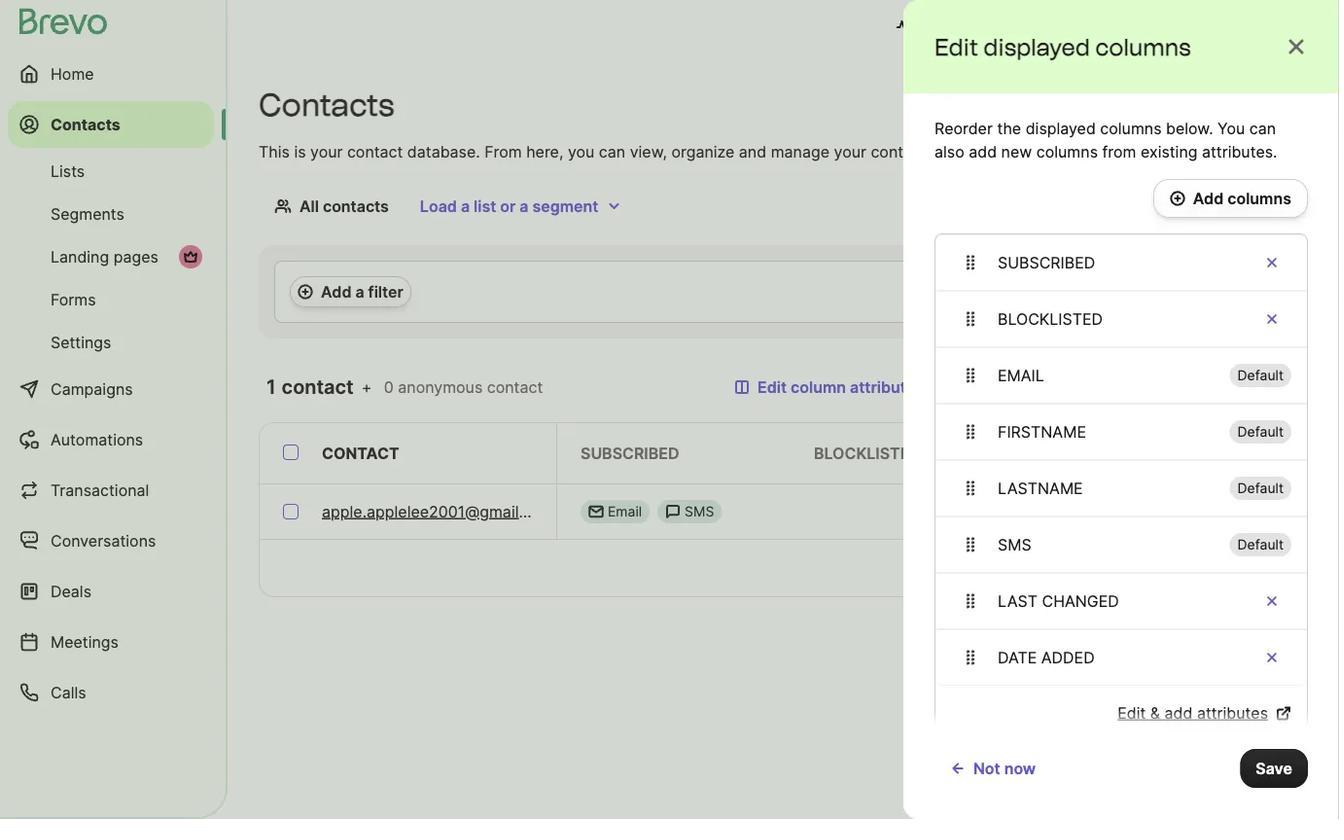 Task type: describe. For each thing, give the bounding box(es) containing it.
2 your from the left
[[834, 142, 867, 161]]

1 horizontal spatial contacts
[[259, 86, 395, 124]]

&
[[1151, 703, 1161, 722]]

settings link
[[8, 323, 214, 362]]

edit column attributes button
[[719, 368, 940, 407]]

conversations
[[51, 531, 156, 550]]

transactional
[[51, 481, 149, 500]]

column
[[791, 377, 846, 396]]

usage
[[920, 18, 968, 36]]

calls
[[51, 683, 86, 702]]

1 inside button
[[1241, 558, 1248, 577]]

rows per page
[[910, 558, 1020, 577]]

added
[[1042, 648, 1095, 667]]

home link
[[8, 51, 214, 97]]

0 horizontal spatial sms
[[685, 503, 714, 520]]

apple.applelee2001@gmail.com for apple.applelee2001@gmail.com
[[322, 502, 555, 521]]

edit for edit displayed columns
[[935, 33, 979, 61]]

edit displayed columns dialog
[[904, 0, 1340, 819]]

landing pages
[[51, 247, 159, 266]]

or inside button
[[500, 197, 516, 215]]

you
[[1218, 119, 1246, 138]]

edit for edit column attributes
[[758, 377, 787, 396]]

displayed inside reorder the displayed columns below. you can also add new columns from existing attributes.
[[1026, 119, 1096, 138]]

attributes.
[[1202, 142, 1278, 161]]

0 horizontal spatial can
[[599, 142, 626, 161]]

per
[[954, 558, 979, 577]]

apple
[[1281, 502, 1324, 521]]

attributes inside edit displayed columns dialog
[[1198, 703, 1269, 722]]

default for email
[[1238, 367, 1284, 384]]

usage and plan button
[[881, 8, 1052, 47]]

view,
[[630, 142, 667, 161]]

contacts link
[[8, 101, 214, 148]]

this is your contact database. from here, you can view, organize and manage your contacts, individually or as a group.
[[259, 142, 1131, 161]]

lastname
[[998, 479, 1083, 498]]

columns up below. on the right top
[[1096, 33, 1192, 61]]

a right "as"
[[1071, 142, 1080, 161]]

deals link
[[8, 568, 214, 615]]

group.
[[1084, 142, 1131, 161]]

from
[[1103, 142, 1137, 161]]

this
[[259, 142, 290, 161]]

existing
[[1141, 142, 1198, 161]]

contact inside '1 contact + 0 anonymous contact'
[[487, 377, 543, 396]]

add a filter
[[321, 282, 404, 301]]

pages
[[114, 247, 159, 266]]

left___c25ys image
[[666, 504, 681, 520]]

not now button
[[935, 749, 1052, 788]]

edit & add attributes link
[[1118, 701, 1292, 725]]

anonymous
[[398, 377, 483, 396]]

columns inside button
[[1228, 189, 1292, 208]]

add a filter button
[[290, 276, 411, 307]]

individually
[[944, 142, 1026, 161]]

from
[[485, 142, 522, 161]]

0 horizontal spatial subscribed
[[581, 444, 680, 463]]

left___c25ys image
[[589, 504, 604, 520]]

segment
[[533, 197, 599, 215]]

0 horizontal spatial and
[[739, 142, 767, 161]]

lists link
[[8, 152, 214, 191]]

blocklisted button
[[936, 291, 1308, 347]]

of
[[1156, 558, 1171, 577]]

left___rvooi image
[[183, 249, 198, 265]]

apple.applelee2001@gmail.com link
[[322, 500, 555, 523]]

calls link
[[8, 669, 214, 716]]

1 vertical spatial email
[[1048, 444, 1096, 463]]

you
[[568, 142, 595, 161]]

contact left +
[[282, 375, 354, 399]]

contact
[[322, 444, 400, 463]]

list
[[474, 197, 496, 215]]

add columns
[[1193, 189, 1292, 208]]

all
[[300, 197, 319, 215]]

1 button
[[1237, 555, 1252, 582]]

Search by name, email or phone number search field
[[948, 368, 1308, 407]]

changed
[[1042, 591, 1120, 610]]

add for add a filter
[[321, 282, 352, 301]]

subscribed inside button
[[998, 253, 1096, 272]]

save button
[[1241, 749, 1308, 788]]

forms
[[51, 290, 96, 309]]

usage and plan
[[920, 18, 1036, 36]]

a inside add a filter 'button'
[[356, 282, 364, 301]]

sms inside edit displayed columns dialog
[[998, 535, 1032, 554]]

1 contact + 0 anonymous contact
[[267, 375, 543, 399]]

campaigns
[[51, 379, 133, 398]]

load a list or a segment button
[[405, 187, 638, 226]]

attributes inside button
[[850, 377, 924, 396]]

is
[[294, 142, 306, 161]]

1 vertical spatial blocklisted
[[814, 444, 921, 463]]

contacts
[[323, 197, 389, 215]]

campaigns link
[[8, 366, 214, 412]]

0
[[384, 377, 394, 396]]

not
[[974, 759, 1001, 778]]

apple.applelee2001@gmail.com apple
[[1048, 502, 1324, 521]]

last changed
[[998, 591, 1120, 610]]

load
[[420, 197, 457, 215]]

0 vertical spatial or
[[1030, 142, 1045, 161]]

email
[[608, 503, 642, 520]]

edit & add attributes
[[1118, 703, 1269, 722]]



Task type: vqa. For each thing, say whether or not it's contained in the screenshot.
gallery
no



Task type: locate. For each thing, give the bounding box(es) containing it.
meetings
[[51, 632, 119, 651]]

0 horizontal spatial apple.applelee2001@gmail.com
[[322, 502, 555, 521]]

deals
[[51, 582, 91, 601]]

email up firstname
[[998, 366, 1045, 385]]

apple.applelee2001@gmail.com up of
[[1048, 502, 1281, 521]]

0 vertical spatial add
[[1193, 189, 1224, 208]]

add down reorder
[[969, 142, 997, 161]]

a right list
[[520, 197, 529, 215]]

firstname
[[998, 422, 1087, 441]]

forms link
[[8, 280, 214, 319]]

subscribed up the email
[[581, 444, 680, 463]]

0 vertical spatial attributes
[[850, 377, 924, 396]]

contacts up is
[[259, 86, 395, 124]]

contacts up lists
[[51, 115, 120, 134]]

organize
[[672, 142, 735, 161]]

0 vertical spatial can
[[1250, 119, 1277, 138]]

add right &
[[1165, 703, 1193, 722]]

apple.applelee2001@gmail.com down contact
[[322, 502, 555, 521]]

new
[[1002, 142, 1032, 161]]

1 apple.applelee2001@gmail.com from the left
[[322, 502, 555, 521]]

1 vertical spatial edit
[[758, 377, 787, 396]]

attributes right column
[[850, 377, 924, 396]]

edit
[[935, 33, 979, 61], [758, 377, 787, 396], [1118, 703, 1146, 722]]

all contacts
[[300, 197, 389, 215]]

0 vertical spatial blocklisted
[[998, 309, 1103, 328]]

1 vertical spatial add
[[321, 282, 352, 301]]

default for firstname
[[1238, 424, 1284, 440]]

default for lastname
[[1238, 480, 1284, 497]]

apple.applelee2001@gmail.com for apple.applelee2001@gmail.com apple
[[1048, 502, 1281, 521]]

1 your from the left
[[310, 142, 343, 161]]

blocklisted inside blocklisted button
[[998, 309, 1103, 328]]

contact up contacts
[[347, 142, 403, 161]]

load a list or a segment
[[420, 197, 599, 215]]

edit left "plan"
[[935, 33, 979, 61]]

add inside button
[[1193, 189, 1224, 208]]

1 vertical spatial sms
[[998, 535, 1032, 554]]

subscribed button
[[936, 234, 1308, 291]]

save
[[1256, 759, 1293, 778]]

add
[[969, 142, 997, 161], [1165, 703, 1193, 722]]

database.
[[407, 142, 480, 161]]

1 horizontal spatial subscribed
[[998, 253, 1096, 272]]

2 default from the top
[[1238, 424, 1284, 440]]

4 default from the top
[[1238, 537, 1284, 553]]

segments link
[[8, 195, 214, 233]]

blocklisted down edit column attributes
[[814, 444, 921, 463]]

0 vertical spatial edit
[[935, 33, 979, 61]]

reorder
[[935, 119, 993, 138]]

a left list
[[461, 197, 470, 215]]

meetings link
[[8, 619, 214, 665]]

email
[[998, 366, 1045, 385], [1048, 444, 1096, 463]]

0 vertical spatial subscribed
[[998, 253, 1096, 272]]

below.
[[1166, 119, 1214, 138]]

contacts inside contacts link
[[51, 115, 120, 134]]

contacts,
[[871, 142, 939, 161]]

1 horizontal spatial email
[[1048, 444, 1096, 463]]

email inside edit displayed columns dialog
[[998, 366, 1045, 385]]

and left "plan"
[[972, 18, 1000, 36]]

2 apple.applelee2001@gmail.com from the left
[[1048, 502, 1281, 521]]

0 horizontal spatial add
[[969, 142, 997, 161]]

also
[[935, 142, 965, 161]]

reorder the displayed columns below. you can also add new columns from existing attributes.
[[935, 119, 1278, 161]]

a
[[1071, 142, 1080, 161], [461, 197, 470, 215], [520, 197, 529, 215], [356, 282, 364, 301]]

0 horizontal spatial email
[[998, 366, 1045, 385]]

contact right anonymous at top
[[487, 377, 543, 396]]

add columns button
[[1154, 179, 1308, 218]]

your right is
[[310, 142, 343, 161]]

can inside reorder the displayed columns below. you can also add new columns from existing attributes.
[[1250, 119, 1277, 138]]

manage
[[771, 142, 830, 161]]

0 vertical spatial sms
[[685, 503, 714, 520]]

and inside "button"
[[972, 18, 1000, 36]]

1 vertical spatial and
[[739, 142, 767, 161]]

or left "as"
[[1030, 142, 1045, 161]]

date added button
[[936, 629, 1308, 686]]

1 horizontal spatial edit
[[935, 33, 979, 61]]

0 horizontal spatial contacts
[[51, 115, 120, 134]]

your right manage at the right of the page
[[834, 142, 867, 161]]

1
[[267, 375, 277, 399], [1144, 558, 1151, 577], [1175, 558, 1182, 577], [1241, 558, 1248, 577]]

columns
[[1096, 33, 1192, 61], [1101, 119, 1162, 138], [1037, 142, 1098, 161], [1228, 189, 1292, 208]]

transactional link
[[8, 467, 214, 514]]

add inside 'button'
[[321, 282, 352, 301]]

1 default from the top
[[1238, 367, 1284, 384]]

settings
[[51, 333, 111, 352]]

1 horizontal spatial blocklisted
[[998, 309, 1103, 328]]

plan
[[1004, 18, 1036, 36]]

1 vertical spatial displayed
[[1026, 119, 1096, 138]]

attributes up save on the right of page
[[1198, 703, 1269, 722]]

attributes
[[850, 377, 924, 396], [1198, 703, 1269, 722]]

add
[[1193, 189, 1224, 208], [321, 282, 352, 301]]

0 horizontal spatial blocklisted
[[814, 444, 921, 463]]

displayed up the in the top right of the page
[[984, 33, 1090, 61]]

add inside reorder the displayed columns below. you can also add new columns from existing attributes.
[[969, 142, 997, 161]]

1 vertical spatial add
[[1165, 703, 1193, 722]]

edit left column
[[758, 377, 787, 396]]

1 horizontal spatial can
[[1250, 119, 1277, 138]]

0 horizontal spatial attributes
[[850, 377, 924, 396]]

columns right new
[[1037, 142, 1098, 161]]

landing pages link
[[8, 237, 214, 276]]

last
[[998, 591, 1038, 610]]

1 vertical spatial subscribed
[[581, 444, 680, 463]]

1 horizontal spatial and
[[972, 18, 1000, 36]]

0 horizontal spatial your
[[310, 142, 343, 161]]

displayed up "as"
[[1026, 119, 1096, 138]]

edit displayed columns
[[935, 33, 1192, 61]]

1 horizontal spatial attributes
[[1198, 703, 1269, 722]]

3 default from the top
[[1238, 480, 1284, 497]]

1 horizontal spatial sms
[[998, 535, 1032, 554]]

not now
[[974, 759, 1036, 778]]

default for sms
[[1238, 537, 1284, 553]]

2 vertical spatial edit
[[1118, 703, 1146, 722]]

rows
[[910, 558, 950, 577]]

columns up the from
[[1101, 119, 1162, 138]]

a left filter
[[356, 282, 364, 301]]

automations link
[[8, 416, 214, 463]]

your
[[310, 142, 343, 161], [834, 142, 867, 161]]

1 vertical spatial or
[[500, 197, 516, 215]]

firstna
[[1281, 444, 1340, 463]]

as
[[1050, 142, 1067, 161]]

home
[[51, 64, 94, 83]]

subscribed up blocklisted button
[[998, 253, 1096, 272]]

edit for edit & add attributes
[[1118, 703, 1146, 722]]

segments
[[51, 204, 124, 223]]

page
[[983, 558, 1020, 577]]

landing
[[51, 247, 109, 266]]

1 horizontal spatial add
[[1165, 703, 1193, 722]]

add down attributes.
[[1193, 189, 1224, 208]]

sms up "page"
[[998, 535, 1032, 554]]

1 vertical spatial can
[[599, 142, 626, 161]]

add for add columns
[[1193, 189, 1224, 208]]

can
[[1250, 119, 1277, 138], [599, 142, 626, 161]]

0 vertical spatial email
[[998, 366, 1045, 385]]

apple.applelee2001@gmail.com
[[322, 502, 555, 521], [1048, 502, 1281, 521]]

0 horizontal spatial edit
[[758, 377, 787, 396]]

add left filter
[[321, 282, 352, 301]]

1 horizontal spatial add
[[1193, 189, 1224, 208]]

and left manage at the right of the page
[[739, 142, 767, 161]]

sms right left___c25ys image
[[685, 503, 714, 520]]

last changed button
[[936, 573, 1308, 629]]

0 vertical spatial displayed
[[984, 33, 1090, 61]]

and
[[972, 18, 1000, 36], [739, 142, 767, 161]]

1-1 of 1
[[1129, 558, 1182, 577]]

edit inside button
[[758, 377, 787, 396]]

0 vertical spatial and
[[972, 18, 1000, 36]]

1 horizontal spatial or
[[1030, 142, 1045, 161]]

conversations link
[[8, 518, 214, 564]]

email down firstname
[[1048, 444, 1096, 463]]

edit column attributes
[[758, 377, 924, 396]]

20
[[1035, 558, 1055, 577]]

date added
[[998, 648, 1095, 667]]

default
[[1238, 367, 1284, 384], [1238, 424, 1284, 440], [1238, 480, 1284, 497], [1238, 537, 1284, 553]]

now
[[1005, 759, 1036, 778]]

1 horizontal spatial your
[[834, 142, 867, 161]]

0 horizontal spatial add
[[321, 282, 352, 301]]

filter
[[368, 282, 404, 301]]

0 vertical spatial add
[[969, 142, 997, 161]]

edit left &
[[1118, 703, 1146, 722]]

here,
[[526, 142, 564, 161]]

blocklisted down subscribed button
[[998, 309, 1103, 328]]

1 horizontal spatial apple.applelee2001@gmail.com
[[1048, 502, 1281, 521]]

or right list
[[500, 197, 516, 215]]

1-
[[1129, 558, 1144, 577]]

sms
[[685, 503, 714, 520], [998, 535, 1032, 554]]

columns down attributes.
[[1228, 189, 1292, 208]]

2 horizontal spatial edit
[[1118, 703, 1146, 722]]

0 horizontal spatial or
[[500, 197, 516, 215]]

the
[[998, 119, 1022, 138]]

subscribed
[[998, 253, 1096, 272], [581, 444, 680, 463]]

1 vertical spatial attributes
[[1198, 703, 1269, 722]]

contacts
[[259, 86, 395, 124], [51, 115, 120, 134]]

lists
[[51, 161, 85, 180]]



